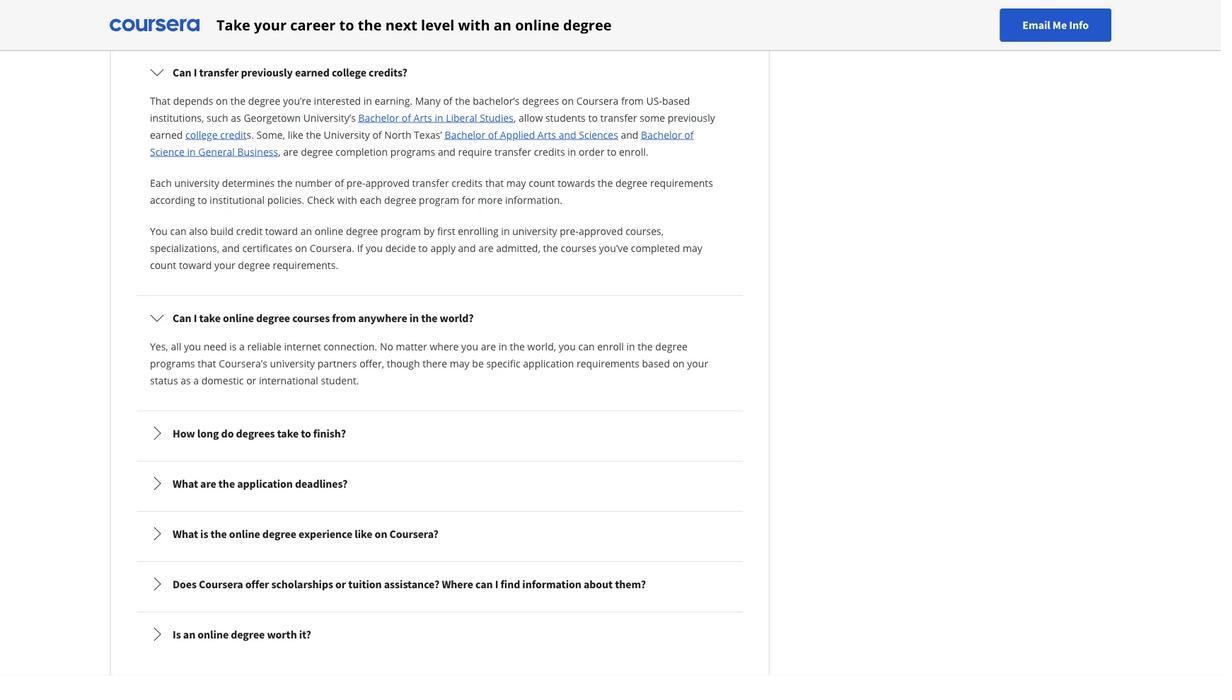 Task type: locate. For each thing, give the bounding box(es) containing it.
earned up "science"
[[150, 128, 183, 141]]

1 vertical spatial university
[[513, 224, 558, 238]]

are down long
[[200, 476, 216, 491]]

0 horizontal spatial ,
[[278, 145, 281, 158]]

what is the online degree experience like on coursera?
[[173, 527, 439, 541]]

anywhere
[[358, 311, 408, 325]]

courses inside dropdown button
[[292, 311, 330, 325]]

1 horizontal spatial coursera
[[577, 94, 619, 107]]

completed
[[631, 241, 681, 255]]

by
[[424, 224, 435, 238]]

i inside dropdown button
[[495, 577, 499, 591]]

0 vertical spatial an
[[494, 15, 512, 35]]

in inside dropdown button
[[410, 311, 419, 325]]

1 vertical spatial may
[[683, 241, 703, 255]]

degrees inside that depends on the degree you're interested in earning. many of the bachelor's degrees on coursera from us-based institutions, such as georgetown university's
[[523, 94, 560, 107]]

a up coursera's
[[239, 339, 245, 353]]

of inside each university determines the number of pre-approved transfer credits that may count towards the degree requirements according to institutional policies. check with each degree program for more information.
[[335, 176, 344, 189]]

are down "enrolling"
[[479, 241, 494, 255]]

1 horizontal spatial or
[[336, 577, 346, 591]]

degrees up allow
[[523, 94, 560, 107]]

based inside that depends on the degree you're interested in earning. many of the bachelor's degrees on coursera from us-based institutions, such as georgetown university's
[[663, 94, 691, 107]]

0 horizontal spatial previously
[[241, 65, 293, 79]]

1 horizontal spatial take
[[277, 426, 299, 440]]

requirements inside yes, all you need is a reliable internet connection. no matter where you are in the world, you can enroll in the degree programs that coursera's university partners offer, though there may be specific application requirements based on your status as a domestic or international student.
[[577, 356, 640, 370]]

from inside that depends on the degree you're interested in earning. many of the bachelor's degrees on coursera from us-based institutions, such as georgetown university's
[[622, 94, 644, 107]]

status
[[150, 373, 178, 387]]

transfer up sciences
[[601, 111, 638, 124]]

programs down the college credit s. some, like the university of north texas' bachelor of applied arts and sciences and
[[391, 145, 436, 158]]

2 horizontal spatial may
[[683, 241, 703, 255]]

0 vertical spatial credits
[[534, 145, 565, 158]]

0 vertical spatial take
[[199, 311, 221, 325]]

transfer down bachelor of science in general business
[[412, 176, 449, 189]]

1 vertical spatial can
[[579, 339, 595, 353]]

depends
[[173, 94, 213, 107]]

0 horizontal spatial approved
[[366, 176, 410, 189]]

an inside dropdown button
[[183, 627, 196, 641]]

credits?
[[369, 65, 408, 79]]

1 vertical spatial can
[[173, 311, 192, 325]]

to right according
[[198, 193, 207, 206]]

0 horizontal spatial count
[[150, 258, 176, 272]]

pre- down information.
[[560, 224, 579, 238]]

0 vertical spatial pre-
[[347, 176, 366, 189]]

with left "each" at the top of page
[[338, 193, 357, 206]]

1 vertical spatial as
[[181, 373, 191, 387]]

bachelor for business
[[641, 128, 682, 141]]

credit down such
[[220, 128, 247, 141]]

credit inside you can also build credit toward an online degree program by first enrolling in university pre-approved courses, specializations, and certificates on coursera. if you decide to apply and are admitted, the courses you've completed may count toward your degree requirements.
[[236, 224, 263, 238]]

is
[[173, 627, 181, 641]]

0 horizontal spatial toward
[[179, 258, 212, 272]]

can i take online degree courses from anywhere in the world?
[[173, 311, 474, 325]]

1 vertical spatial application
[[237, 476, 293, 491]]

2 vertical spatial or
[[336, 577, 346, 591]]

can inside "can i transfer previously earned college credits?" dropdown button
[[173, 65, 192, 79]]

program
[[419, 193, 460, 206], [381, 224, 421, 238]]

program inside you can also build credit toward an online degree program by first enrolling in university pre-approved courses, specializations, and certificates on coursera. if you decide to apply and are admitted, the courses you've completed may count toward your degree requirements.
[[381, 224, 421, 238]]

specializations,
[[150, 241, 220, 255]]

application.
[[468, 12, 522, 26]]

do
[[221, 426, 234, 440]]

1 horizontal spatial with
[[458, 15, 490, 35]]

0 horizontal spatial courses
[[292, 311, 330, 325]]

that down need
[[198, 356, 216, 370]]

what
[[173, 476, 198, 491], [173, 527, 198, 541]]

1 horizontal spatial university
[[270, 356, 315, 370]]

, are degree completion programs and require transfer credits in order to enroll.
[[278, 145, 649, 158]]

credit up certificates
[[236, 224, 263, 238]]

1 vertical spatial take
[[277, 426, 299, 440]]

decide
[[386, 241, 416, 255]]

university
[[324, 128, 370, 141]]

bachelor
[[359, 111, 399, 124], [445, 128, 486, 141], [641, 128, 682, 141]]

1 vertical spatial an
[[301, 224, 312, 238]]

online inside "what is the online degree experience like on coursera?" dropdown button
[[229, 527, 260, 541]]

are inside dropdown button
[[200, 476, 216, 491]]

university up international
[[270, 356, 315, 370]]

or left the tuition
[[336, 577, 346, 591]]

1 vertical spatial coursera
[[199, 577, 243, 591]]

1 horizontal spatial that
[[486, 176, 504, 189]]

bachelor's
[[473, 94, 520, 107]]

or for scholarships
[[336, 577, 346, 591]]

, left allow
[[514, 111, 516, 124]]

the up the georgetown
[[231, 94, 246, 107]]

pre- inside you can also build credit toward an online degree program by first enrolling in university pre-approved courses, specializations, and certificates on coursera. if you decide to apply and are admitted, the courses you've completed may count toward your degree requirements.
[[560, 224, 579, 238]]

1 horizontal spatial ,
[[514, 111, 516, 124]]

previously right "some"
[[668, 111, 716, 124]]

that inside each university determines the number of pre-approved transfer credits that may count towards the degree requirements according to institutional policies. check with each degree program for more information.
[[486, 176, 504, 189]]

0 horizontal spatial college
[[186, 128, 218, 141]]

arts
[[414, 111, 432, 124], [538, 128, 556, 141]]

to right career
[[340, 15, 354, 35]]

1 vertical spatial like
[[355, 527, 373, 541]]

0 vertical spatial or
[[456, 12, 466, 26]]

0 vertical spatial degrees
[[523, 94, 560, 107]]

, for allow
[[514, 111, 516, 124]]

can for can i transfer previously earned college credits?
[[173, 65, 192, 79]]

what up does
[[173, 527, 198, 541]]

2 horizontal spatial or
[[456, 12, 466, 26]]

application down the world,
[[523, 356, 574, 370]]

what are the application deadlines?
[[173, 476, 348, 491]]

experience
[[299, 527, 353, 541]]

application inside yes, all you need is a reliable internet connection. no matter where you are in the world, you can enroll in the degree programs that coursera's university partners offer, though there may be specific application requirements based on your status as a domestic or international student.
[[523, 356, 574, 370]]

the right enroll
[[638, 339, 653, 353]]

can
[[170, 224, 187, 238], [579, 339, 595, 353], [476, 577, 493, 591]]

1 vertical spatial that
[[198, 356, 216, 370]]

1 horizontal spatial approved
[[579, 224, 623, 238]]

coursera inside dropdown button
[[199, 577, 243, 591]]

an right "is"
[[183, 627, 196, 641]]

you right "if"
[[366, 241, 383, 255]]

can left find
[[476, 577, 493, 591]]

in up admitted,
[[501, 224, 510, 238]]

0 horizontal spatial earned
[[150, 128, 183, 141]]

0 horizontal spatial is
[[200, 527, 208, 541]]

coursera.
[[310, 241, 355, 255]]

1 what from the top
[[173, 476, 198, 491]]

bachelor of science in general business
[[150, 128, 694, 158]]

1 horizontal spatial pre-
[[560, 224, 579, 238]]

in inside you can also build credit toward an online degree program by first enrolling in university pre-approved courses, specializations, and certificates on coursera. if you decide to apply and are admitted, the courses you've completed may count toward your degree requirements.
[[501, 224, 510, 238]]

1 vertical spatial programs
[[150, 356, 195, 370]]

2 vertical spatial may
[[450, 356, 470, 370]]

0 horizontal spatial pre-
[[347, 176, 366, 189]]

previously up "you're" on the top left of page
[[241, 65, 293, 79]]

based inside yes, all you need is a reliable internet connection. no matter where you are in the world, you can enroll in the degree programs that coursera's university partners offer, though there may be specific application requirements based on your status as a domestic or international student.
[[642, 356, 670, 370]]

an up the "coursera."
[[301, 224, 312, 238]]

1 vertical spatial with
[[338, 193, 357, 206]]

and down build
[[222, 241, 240, 255]]

bachelor down "some"
[[641, 128, 682, 141]]

,
[[514, 111, 516, 124], [278, 145, 281, 158]]

1 horizontal spatial as
[[231, 111, 241, 124]]

0 vertical spatial approved
[[366, 176, 410, 189]]

1 vertical spatial from
[[332, 311, 356, 325]]

1 vertical spatial ,
[[278, 145, 281, 158]]

earned up "you're" on the top left of page
[[295, 65, 330, 79]]

toward up certificates
[[265, 224, 298, 238]]

courses inside you can also build credit toward an online degree program by first enrolling in university pre-approved courses, specializations, and certificates on coursera. if you decide to apply and are admitted, the courses you've completed may count toward your degree requirements.
[[561, 241, 597, 255]]

0 horizontal spatial that
[[198, 356, 216, 370]]

1 horizontal spatial credits
[[534, 145, 565, 158]]

i
[[194, 65, 197, 79], [194, 311, 197, 325], [495, 577, 499, 591]]

0 vertical spatial from
[[622, 94, 644, 107]]

with
[[458, 15, 490, 35], [338, 193, 357, 206]]

0 vertical spatial requirements
[[651, 176, 714, 189]]

in up the matter
[[410, 311, 419, 325]]

pre- inside each university determines the number of pre-approved transfer credits that may count towards the degree requirements according to institutional policies. check with each degree program for more information.
[[347, 176, 366, 189]]

does
[[173, 577, 197, 591]]

earned
[[295, 65, 330, 79], [150, 128, 183, 141]]

in right "science"
[[187, 145, 196, 158]]

0 vertical spatial i
[[194, 65, 197, 79]]

0 horizontal spatial or
[[246, 373, 257, 387]]

0 vertical spatial that
[[486, 176, 504, 189]]

can
[[173, 65, 192, 79], [173, 311, 192, 325]]

application down how long do degrees take to finish?
[[237, 476, 293, 491]]

worth
[[267, 627, 297, 641]]

take left finish?
[[277, 426, 299, 440]]

2 vertical spatial can
[[476, 577, 493, 591]]

2 vertical spatial i
[[495, 577, 499, 591]]

like right some,
[[288, 128, 304, 141]]

that
[[486, 176, 504, 189], [198, 356, 216, 370]]

1 can from the top
[[173, 65, 192, 79]]

list
[[134, 0, 746, 659]]

, inside , allow students to transfer some previously earned
[[514, 111, 516, 124]]

transfer
[[199, 65, 239, 79], [601, 111, 638, 124], [495, 145, 532, 158], [412, 176, 449, 189]]

that inside yes, all you need is a reliable internet connection. no matter where you are in the world, you can enroll in the degree programs that coursera's university partners offer, though there may be specific application requirements based on your status as a domestic or international student.
[[198, 356, 216, 370]]

, down some,
[[278, 145, 281, 158]]

0 vertical spatial coursera
[[577, 94, 619, 107]]

0 horizontal spatial credits
[[452, 176, 483, 189]]

what inside what are the application deadlines? dropdown button
[[173, 476, 198, 491]]

coursera left offer
[[199, 577, 243, 591]]

in inside that depends on the degree you're interested in earning. many of the bachelor's degrees on coursera from us-based institutions, such as georgetown university's
[[364, 94, 372, 107]]

degrees
[[523, 94, 560, 107], [236, 426, 275, 440]]

or right level
[[456, 12, 466, 26]]

1 vertical spatial requirements
[[577, 356, 640, 370]]

transfer inside dropdown button
[[199, 65, 239, 79]]

0 vertical spatial can
[[170, 224, 187, 238]]

is
[[230, 339, 237, 353], [200, 527, 208, 541]]

1 vertical spatial college
[[186, 128, 218, 141]]

students
[[546, 111, 586, 124]]

credits inside each university determines the number of pre-approved transfer credits that may count towards the degree requirements according to institutional policies. check with each degree program for more information.
[[452, 176, 483, 189]]

to left finish?
[[301, 426, 311, 440]]

to inside how long do degrees take to finish? dropdown button
[[301, 426, 311, 440]]

0 vertical spatial a
[[239, 339, 245, 353]]

studies
[[480, 111, 514, 124]]

1 vertical spatial pre-
[[560, 224, 579, 238]]

bachelor down earning.
[[359, 111, 399, 124]]

program left for
[[419, 193, 460, 206]]

i for take
[[194, 311, 197, 325]]

policies.
[[267, 193, 305, 206]]

0 vertical spatial what
[[173, 476, 198, 491]]

with right level
[[458, 15, 490, 35]]

of
[[443, 94, 453, 107], [402, 111, 411, 124], [373, 128, 382, 141], [488, 128, 498, 141], [685, 128, 694, 141], [335, 176, 344, 189]]

0 horizontal spatial take
[[199, 311, 221, 325]]

online
[[516, 15, 560, 35], [315, 224, 344, 238], [223, 311, 254, 325], [229, 527, 260, 541], [198, 627, 229, 641]]

that up more
[[486, 176, 504, 189]]

0 horizontal spatial requirements
[[577, 356, 640, 370]]

programs down all on the bottom of page
[[150, 356, 195, 370]]

bachelor up , are degree completion programs and require transfer credits in order to enroll.
[[445, 128, 486, 141]]

is an online degree worth it? button
[[139, 615, 741, 654]]

college inside dropdown button
[[332, 65, 367, 79]]

courses
[[561, 241, 597, 255], [292, 311, 330, 325]]

earned inside , allow students to transfer some previously earned
[[150, 128, 183, 141]]

though
[[387, 356, 420, 370]]

count up information.
[[529, 176, 555, 189]]

1 horizontal spatial arts
[[538, 128, 556, 141]]

credits down bachelor of applied arts and sciences link
[[534, 145, 565, 158]]

how long do degrees take to finish? button
[[139, 413, 741, 453]]

are inside you can also build credit toward an online degree program by first enrolling in university pre-approved courses, specializations, and certificates on coursera. if you decide to apply and are admitted, the courses you've completed may count toward your degree requirements.
[[479, 241, 494, 255]]

i for transfer
[[194, 65, 197, 79]]

the down do
[[219, 476, 235, 491]]

college up interested
[[332, 65, 367, 79]]

college up general
[[186, 128, 218, 141]]

0 horizontal spatial a
[[194, 373, 199, 387]]

0 vertical spatial based
[[663, 94, 691, 107]]

1 vertical spatial approved
[[579, 224, 623, 238]]

1 vertical spatial credit
[[236, 224, 263, 238]]

online inside you can also build credit toward an online degree program by first enrolling in university pre-approved courses, specializations, and certificates on coursera. if you decide to apply and are admitted, the courses you've completed may count toward your degree requirements.
[[315, 224, 344, 238]]

in left order on the left
[[568, 145, 577, 158]]

you right all on the bottom of page
[[184, 339, 201, 353]]

approved inside you can also build credit toward an online degree program by first enrolling in university pre-approved courses, specializations, and certificates on coursera. if you decide to apply and are admitted, the courses you've completed may count toward your degree requirements.
[[579, 224, 623, 238]]

requirements down enroll
[[577, 356, 640, 370]]

may left be
[[450, 356, 470, 370]]

an right level
[[494, 15, 512, 35]]

degree inside that depends on the degree you're interested in earning. many of the bachelor's degrees on coursera from us-based institutions, such as georgetown university's
[[248, 94, 281, 107]]

what down how
[[173, 476, 198, 491]]

as right such
[[231, 111, 241, 124]]

1 vertical spatial is
[[200, 527, 208, 541]]

0 vertical spatial previously
[[241, 65, 293, 79]]

approved up the you've
[[579, 224, 623, 238]]

bachelor inside bachelor of science in general business
[[641, 128, 682, 141]]

programs
[[391, 145, 436, 158], [150, 356, 195, 370]]

what for what is the online degree experience like on coursera?
[[173, 527, 198, 541]]

email me info button
[[1001, 8, 1112, 42]]

2 vertical spatial an
[[183, 627, 196, 641]]

0 horizontal spatial university
[[174, 176, 219, 189]]

0 horizontal spatial with
[[338, 193, 357, 206]]

arts down allow
[[538, 128, 556, 141]]

a left 'domestic'
[[194, 373, 199, 387]]

pre-
[[347, 176, 366, 189], [560, 224, 579, 238]]

1 vertical spatial program
[[381, 224, 421, 238]]

toward down specializations, on the top left
[[179, 258, 212, 272]]

0 vertical spatial application
[[523, 356, 574, 370]]

2 horizontal spatial can
[[579, 339, 595, 353]]

what for what are the application deadlines?
[[173, 476, 198, 491]]

previously inside "can i transfer previously earned college credits?" dropdown button
[[241, 65, 293, 79]]

or inside the does coursera offer scholarships or tuition assistance? where can i find information about them? dropdown button
[[336, 577, 346, 591]]

that depends on the degree you're interested in earning. many of the bachelor's degrees on coursera from us-based institutions, such as georgetown university's
[[150, 94, 691, 124]]

offer,
[[360, 356, 384, 370]]

take up need
[[199, 311, 221, 325]]

transfer up depends
[[199, 65, 239, 79]]

degree
[[564, 15, 612, 35], [248, 94, 281, 107], [301, 145, 333, 158], [616, 176, 648, 189], [384, 193, 417, 206], [346, 224, 378, 238], [238, 258, 270, 272], [256, 311, 290, 325], [656, 339, 688, 353], [263, 527, 297, 541], [231, 627, 265, 641]]

with inside each university determines the number of pre-approved transfer credits that may count towards the degree requirements according to institutional policies. check with each degree program for more information.
[[338, 193, 357, 206]]

education on your resume or application.
[[331, 12, 522, 26]]

partners
[[318, 356, 357, 370]]

is inside "what is the online degree experience like on coursera?" dropdown button
[[200, 527, 208, 541]]

can for can i take online degree courses from anywhere in the world?
[[173, 311, 192, 325]]

on inside yes, all you need is a reliable internet connection. no matter where you are in the world, you can enroll in the degree programs that coursera's university partners offer, though there may be specific application requirements based on your status as a domestic or international student.
[[673, 356, 685, 370]]

1 horizontal spatial a
[[239, 339, 245, 353]]

is an online degree worth it?
[[173, 627, 311, 641]]

in left earning.
[[364, 94, 372, 107]]

college
[[332, 65, 367, 79], [186, 128, 218, 141]]

0 vertical spatial is
[[230, 339, 237, 353]]

to up sciences
[[589, 111, 598, 124]]

your
[[394, 12, 415, 26], [254, 15, 287, 35], [214, 258, 236, 272], [688, 356, 709, 370]]

you
[[150, 224, 168, 238]]

like inside dropdown button
[[355, 527, 373, 541]]

completion
[[336, 145, 388, 158]]

and up enroll.
[[621, 128, 639, 141]]

a
[[239, 339, 245, 353], [194, 373, 199, 387]]

0 vertical spatial earned
[[295, 65, 330, 79]]

can up specializations, on the top left
[[170, 224, 187, 238]]

are up be
[[481, 339, 496, 353]]

scholarships
[[271, 577, 333, 591]]

credits up for
[[452, 176, 483, 189]]

can up all on the bottom of page
[[173, 311, 192, 325]]

are
[[283, 145, 298, 158], [479, 241, 494, 255], [481, 339, 496, 353], [200, 476, 216, 491]]

university inside you can also build credit toward an online degree program by first enrolling in university pre-approved courses, specializations, and certificates on coursera. if you decide to apply and are admitted, the courses you've completed may count toward your degree requirements.
[[513, 224, 558, 238]]

in right enroll
[[627, 339, 636, 353]]

degrees inside dropdown button
[[236, 426, 275, 440]]

2 can from the top
[[173, 311, 192, 325]]

or inside yes, all you need is a reliable internet connection. no matter where you are in the world, you can enroll in the degree programs that coursera's university partners offer, though there may be specific application requirements based on your status as a domestic or international student.
[[246, 373, 257, 387]]

the down what are the application deadlines?
[[211, 527, 227, 541]]

university up admitted,
[[513, 224, 558, 238]]

to inside each university determines the number of pre-approved transfer credits that may count towards the degree requirements according to institutional policies. check with each degree program for more information.
[[198, 193, 207, 206]]

take
[[199, 311, 221, 325], [277, 426, 299, 440]]

what inside "what is the online degree experience like on coursera?" dropdown button
[[173, 527, 198, 541]]

1 horizontal spatial college
[[332, 65, 367, 79]]

1 horizontal spatial from
[[622, 94, 644, 107]]

earning.
[[375, 94, 413, 107]]

coursera image
[[110, 14, 200, 36]]

0 vertical spatial program
[[419, 193, 460, 206]]

like
[[288, 128, 304, 141], [355, 527, 373, 541]]

also
[[189, 224, 208, 238]]

can inside "can i take online degree courses from anywhere in the world?" dropdown button
[[173, 311, 192, 325]]

2 horizontal spatial an
[[494, 15, 512, 35]]

pre- up "each" at the top of page
[[347, 176, 366, 189]]

1 vertical spatial i
[[194, 311, 197, 325]]

0 horizontal spatial programs
[[150, 356, 195, 370]]

2 what from the top
[[173, 527, 198, 541]]

1 vertical spatial earned
[[150, 128, 183, 141]]

1 horizontal spatial an
[[301, 224, 312, 238]]

bachelor of science in general business link
[[150, 128, 694, 158]]

1 horizontal spatial previously
[[668, 111, 716, 124]]

1 vertical spatial based
[[642, 356, 670, 370]]

can left enroll
[[579, 339, 595, 353]]

2 vertical spatial university
[[270, 356, 315, 370]]

us-
[[647, 94, 663, 107]]

coursera up sciences
[[577, 94, 619, 107]]

courses,
[[626, 224, 664, 238]]

to
[[340, 15, 354, 35], [589, 111, 598, 124], [607, 145, 617, 158], [198, 193, 207, 206], [419, 241, 428, 255], [301, 426, 311, 440]]

may up information.
[[507, 176, 526, 189]]

1 horizontal spatial bachelor
[[445, 128, 486, 141]]

sciences
[[579, 128, 619, 141]]

earned inside dropdown button
[[295, 65, 330, 79]]

from left us-
[[622, 94, 644, 107]]

can inside yes, all you need is a reliable internet connection. no matter where you are in the world, you can enroll in the degree programs that coursera's university partners offer, though there may be specific application requirements based on your status as a domestic or international student.
[[579, 339, 595, 353]]

0 horizontal spatial an
[[183, 627, 196, 641]]

arts down many
[[414, 111, 432, 124]]

may inside you can also build credit toward an online degree program by first enrolling in university pre-approved courses, specializations, and certificates on coursera. if you decide to apply and are admitted, the courses you've completed may count toward your degree requirements.
[[683, 241, 703, 255]]

courses left the you've
[[561, 241, 597, 255]]

courses up "internet"
[[292, 311, 330, 325]]

approved up "each" at the top of page
[[366, 176, 410, 189]]

is inside yes, all you need is a reliable internet connection. no matter where you are in the world, you can enroll in the degree programs that coursera's university partners offer, though there may be specific application requirements based on your status as a domestic or international student.
[[230, 339, 237, 353]]

if
[[357, 241, 363, 255]]

may right the completed
[[683, 241, 703, 255]]



Task type: describe. For each thing, give the bounding box(es) containing it.
the up specific
[[510, 339, 525, 353]]

liberal
[[446, 111, 478, 124]]

may inside each university determines the number of pre-approved transfer credits that may count towards the degree requirements according to institutional policies. check with each degree program for more information.
[[507, 176, 526, 189]]

to inside , allow students to transfer some previously earned
[[589, 111, 598, 124]]

1 vertical spatial toward
[[179, 258, 212, 272]]

the up "liberal"
[[455, 94, 471, 107]]

degree inside yes, all you need is a reliable internet connection. no matter where you are in the world, you can enroll in the degree programs that coursera's university partners offer, though there may be specific application requirements based on your status as a domestic or international student.
[[656, 339, 688, 353]]

for
[[462, 193, 475, 206]]

on inside you can also build credit toward an online degree program by first enrolling in university pre-approved courses, specializations, and certificates on coursera. if you decide to apply and are admitted, the courses you've completed may count toward your degree requirements.
[[295, 241, 307, 255]]

approved inside each university determines the number of pre-approved transfer credits that may count towards the degree requirements according to institutional policies. check with each degree program for more information.
[[366, 176, 410, 189]]

transfer inside , allow students to transfer some previously earned
[[601, 111, 638, 124]]

list containing can i transfer previously earned college credits?
[[134, 0, 746, 659]]

requirements.
[[273, 258, 339, 272]]

0 vertical spatial with
[[458, 15, 490, 35]]

you can also build credit toward an online degree program by first enrolling in university pre-approved courses, specializations, and certificates on coursera. if you decide to apply and are admitted, the courses you've completed may count toward your degree requirements.
[[150, 224, 703, 272]]

does coursera offer scholarships or tuition assistance? where can i find information about them? button
[[139, 564, 741, 604]]

and down "enrolling"
[[458, 241, 476, 255]]

apply
[[431, 241, 456, 255]]

information
[[523, 577, 582, 591]]

how
[[173, 426, 195, 440]]

count inside each university determines the number of pre-approved transfer credits that may count towards the degree requirements according to institutional policies. check with each degree program for more information.
[[529, 176, 555, 189]]

and down texas'
[[438, 145, 456, 158]]

number
[[295, 176, 332, 189]]

all
[[171, 339, 181, 353]]

count inside you can also build credit toward an online degree program by first enrolling in university pre-approved courses, specializations, and certificates on coursera. if you decide to apply and are admitted, the courses you've completed may count toward your degree requirements.
[[150, 258, 176, 272]]

s.
[[247, 128, 254, 141]]

what is the online degree experience like on coursera? button
[[139, 514, 741, 554]]

institutions,
[[150, 111, 204, 124]]

each university determines the number of pre-approved transfer credits that may count towards the degree requirements according to institutional policies. check with each degree program for more information.
[[150, 176, 714, 206]]

need
[[204, 339, 227, 353]]

according
[[150, 193, 195, 206]]

you inside you can also build credit toward an online degree program by first enrolling in university pre-approved courses, specializations, and certificates on coursera. if you decide to apply and are admitted, the courses you've completed may count toward your degree requirements.
[[366, 241, 383, 255]]

more
[[478, 193, 503, 206]]

assistance?
[[384, 577, 440, 591]]

order
[[579, 145, 605, 158]]

interested
[[314, 94, 361, 107]]

as inside yes, all you need is a reliable internet connection. no matter where you are in the world, you can enroll in the degree programs that coursera's university partners offer, though there may be specific application requirements based on your status as a domestic or international student.
[[181, 373, 191, 387]]

or for resume
[[456, 12, 466, 26]]

as inside that depends on the degree you're interested in earning. many of the bachelor's degrees on coursera from us-based institutions, such as georgetown university's
[[231, 111, 241, 124]]

what are the application deadlines? button
[[139, 464, 741, 503]]

in up texas'
[[435, 111, 444, 124]]

the right towards
[[598, 176, 613, 189]]

coursera inside that depends on the degree you're interested in earning. many of the bachelor's degrees on coursera from us-based institutions, such as georgetown university's
[[577, 94, 619, 107]]

online inside "can i take online degree courses from anywhere in the world?" dropdown button
[[223, 311, 254, 325]]

them?
[[615, 577, 646, 591]]

and down students
[[559, 128, 577, 141]]

yes, all you need is a reliable internet connection. no matter where you are in the world, you can enroll in the degree programs that coursera's university partners offer, though there may be specific application requirements based on your status as a domestic or international student.
[[150, 339, 709, 387]]

1 vertical spatial a
[[194, 373, 199, 387]]

email
[[1023, 18, 1051, 32]]

online inside is an online degree worth it? dropdown button
[[198, 627, 229, 641]]

long
[[197, 426, 219, 440]]

reliable
[[247, 339, 282, 353]]

1 horizontal spatial programs
[[391, 145, 436, 158]]

transfer down applied
[[495, 145, 532, 158]]

can i transfer previously earned college credits?
[[173, 65, 408, 79]]

may inside yes, all you need is a reliable internet connection. no matter where you are in the world, you can enroll in the degree programs that coursera's university partners offer, though there may be specific application requirements based on your status as a domestic or international student.
[[450, 356, 470, 370]]

where
[[430, 339, 459, 353]]

university's
[[303, 111, 356, 124]]

university inside each university determines the number of pre-approved transfer credits that may count towards the degree requirements according to institutional policies. check with each degree program for more information.
[[174, 176, 219, 189]]

your inside you can also build credit toward an online degree program by first enrolling in university pre-approved courses, specializations, and certificates on coursera. if you decide to apply and are admitted, the courses you've completed may count toward your degree requirements.
[[214, 258, 236, 272]]

information.
[[505, 193, 563, 206]]

college credit link
[[186, 128, 247, 141]]

of inside that depends on the degree you're interested in earning. many of the bachelor's degrees on coursera from us-based institutions, such as georgetown university's
[[443, 94, 453, 107]]

0 horizontal spatial like
[[288, 128, 304, 141]]

career
[[290, 15, 336, 35]]

university inside yes, all you need is a reliable internet connection. no matter where you are in the world, you can enroll in the degree programs that coursera's university partners offer, though there may be specific application requirements based on your status as a domestic or international student.
[[270, 356, 315, 370]]

college credit s. some, like the university of north texas' bachelor of applied arts and sciences and
[[186, 128, 641, 141]]

to right order on the left
[[607, 145, 617, 158]]

0 horizontal spatial arts
[[414, 111, 432, 124]]

admitted,
[[496, 241, 541, 255]]

towards
[[558, 176, 596, 189]]

allow
[[519, 111, 543, 124]]

coursera's
[[219, 356, 268, 370]]

you up be
[[462, 339, 479, 353]]

be
[[472, 356, 484, 370]]

the inside you can also build credit toward an online degree program by first enrolling in university pre-approved courses, specializations, and certificates on coursera. if you decide to apply and are admitted, the courses you've completed may count toward your degree requirements.
[[543, 241, 558, 255]]

in inside bachelor of science in general business
[[187, 145, 196, 158]]

can inside you can also build credit toward an online degree program by first enrolling in university pre-approved courses, specializations, and certificates on coursera. if you decide to apply and are admitted, the courses you've completed may count toward your degree requirements.
[[170, 224, 187, 238]]

email me info
[[1023, 18, 1090, 32]]

about
[[584, 577, 613, 591]]

0 vertical spatial credit
[[220, 128, 247, 141]]

check
[[307, 193, 335, 206]]

the up the policies.
[[277, 176, 293, 189]]

transfer inside each university determines the number of pre-approved transfer credits that may count towards the degree requirements according to institutional policies. check with each degree program for more information.
[[412, 176, 449, 189]]

program inside each university determines the number of pre-approved transfer credits that may count towards the degree requirements according to institutional policies. check with each degree program for more information.
[[419, 193, 460, 206]]

0 vertical spatial toward
[[265, 224, 298, 238]]

are down some,
[[283, 145, 298, 158]]

matter
[[396, 339, 427, 353]]

it?
[[299, 627, 311, 641]]

that
[[150, 94, 171, 107]]

of inside bachelor of science in general business
[[685, 128, 694, 141]]

certificates
[[242, 241, 293, 255]]

in up specific
[[499, 339, 508, 353]]

take
[[217, 15, 251, 35]]

, for are
[[278, 145, 281, 158]]

to inside you can also build credit toward an online degree program by first enrolling in university pre-approved courses, specializations, and certificates on coursera. if you decide to apply and are admitted, the courses you've completed may count toward your degree requirements.
[[419, 241, 428, 255]]

how long do degrees take to finish?
[[173, 426, 346, 440]]

programs inside yes, all you need is a reliable internet connection. no matter where you are in the world, you can enroll in the degree programs that coursera's university partners offer, though there may be specific application requirements based on your status as a domestic or international student.
[[150, 356, 195, 370]]

first
[[437, 224, 456, 238]]

world?
[[440, 311, 474, 325]]

take your career to the next level with an online degree
[[217, 15, 612, 35]]

resume
[[418, 12, 453, 26]]

applied
[[500, 128, 535, 141]]

such
[[207, 111, 228, 124]]

yes,
[[150, 339, 168, 353]]

info
[[1070, 18, 1090, 32]]

you've
[[599, 241, 629, 255]]

where
[[442, 577, 474, 591]]

the left next
[[358, 15, 382, 35]]

you right the world,
[[559, 339, 576, 353]]

domestic
[[202, 373, 244, 387]]

next
[[386, 15, 418, 35]]

requirements inside each university determines the number of pre-approved transfer credits that may count towards the degree requirements according to institutional policies. check with each degree program for more information.
[[651, 176, 714, 189]]

enroll.
[[619, 145, 649, 158]]

texas'
[[414, 128, 442, 141]]

your inside yes, all you need is a reliable internet connection. no matter where you are in the world, you can enroll in the degree programs that coursera's university partners offer, though there may be specific application requirements based on your status as a domestic or international student.
[[688, 356, 709, 370]]

previously inside , allow students to transfer some previously earned
[[668, 111, 716, 124]]

can inside dropdown button
[[476, 577, 493, 591]]

are inside yes, all you need is a reliable internet connection. no matter where you are in the world, you can enroll in the degree programs that coursera's university partners offer, though there may be specific application requirements based on your status as a domestic or international student.
[[481, 339, 496, 353]]

level
[[421, 15, 455, 35]]

enrolling
[[458, 224, 499, 238]]

many
[[415, 94, 441, 107]]

the left world? on the top of page
[[421, 311, 438, 325]]

bachelor for studies
[[359, 111, 399, 124]]

bachelor of arts in liberal studies link
[[359, 111, 514, 124]]

an inside you can also build credit toward an online degree program by first enrolling in university pre-approved courses, specializations, and certificates on coursera. if you decide to apply and are admitted, the courses you've completed may count toward your degree requirements.
[[301, 224, 312, 238]]

north
[[385, 128, 412, 141]]

on inside dropdown button
[[375, 527, 388, 541]]

internet
[[284, 339, 321, 353]]

application inside dropdown button
[[237, 476, 293, 491]]

bachelor of arts in liberal studies
[[359, 111, 514, 124]]

business
[[237, 145, 278, 158]]

student.
[[321, 373, 359, 387]]

each
[[360, 193, 382, 206]]

finish?
[[314, 426, 346, 440]]

specific
[[487, 356, 521, 370]]

from inside "can i take online degree courses from anywhere in the world?" dropdown button
[[332, 311, 356, 325]]

can i take online degree courses from anywhere in the world? button
[[139, 298, 741, 338]]

require
[[458, 145, 492, 158]]

the down the university's
[[306, 128, 321, 141]]

does coursera offer scholarships or tuition assistance? where can i find information about them?
[[173, 577, 646, 591]]

you're
[[283, 94, 311, 107]]



Task type: vqa. For each thing, say whether or not it's contained in the screenshot.
Explore
no



